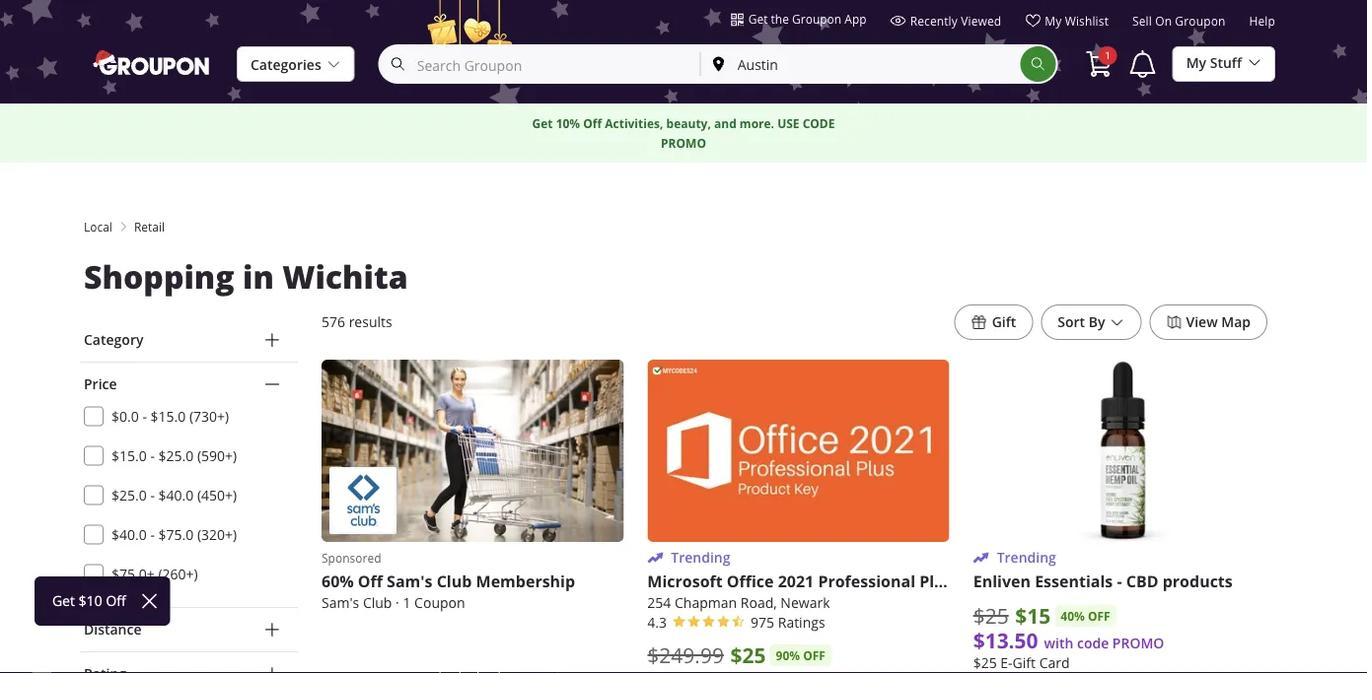 Task type: vqa. For each thing, say whether or not it's contained in the screenshot.
Sponsor Your Campaign "link" in the bottom left of the page
no



Task type: describe. For each thing, give the bounding box(es) containing it.
membership
[[476, 571, 575, 593]]

price button
[[80, 363, 298, 406]]

$75.0+
[[111, 565, 155, 584]]

- for $0.0
[[142, 407, 147, 426]]

viewed
[[961, 13, 1002, 29]]

sort by
[[1058, 313, 1105, 331]]

(450+)
[[197, 486, 237, 505]]

promo inside "get 10% off activities, beauty, and more. use code promo"
[[661, 135, 706, 152]]

recently
[[910, 13, 958, 29]]

$75.0
[[158, 526, 194, 544]]

0 horizontal spatial sam's
[[322, 595, 359, 613]]

off inside the '$249.99 $25 90% off'
[[803, 648, 826, 665]]

search groupon search field up 10%
[[381, 46, 700, 82]]

wishlist
[[1065, 13, 1109, 29]]

the
[[771, 11, 789, 27]]

code
[[803, 115, 835, 132]]

microsoft office 2021 professional plus 254 chapman road, newark
[[647, 571, 953, 613]]

distance
[[84, 621, 142, 639]]

gift inside enliven essentials - cbd products $25 $15 40% off $13.50 with code promo $25 e-gift card
[[1013, 655, 1036, 673]]

stuff
[[1210, 54, 1242, 72]]

- inside enliven essentials - cbd products $25 $15 40% off $13.50 with code promo $25 e-gift card
[[1117, 571, 1122, 593]]

1 inside "element"
[[1105, 49, 1111, 62]]

- for $40.0
[[150, 526, 155, 544]]

notifications inbox image
[[1127, 48, 1159, 80]]

$25.0 - $40.0 (450+)
[[111, 486, 237, 505]]

0 vertical spatial $15.0
[[150, 407, 186, 426]]

category button
[[80, 319, 298, 362]]

$0.0 - $15.0 (730+)
[[111, 407, 229, 426]]

(260+)
[[158, 565, 198, 584]]

card
[[1039, 655, 1070, 673]]

with
[[1044, 635, 1074, 653]]

shopping in wichita
[[84, 256, 408, 298]]

my wishlist
[[1045, 13, 1109, 29]]

newark
[[781, 595, 830, 613]]

sponsored 60% off sam's club membership sam's club    ·    1 coupon
[[322, 551, 575, 613]]

shopping
[[84, 256, 234, 298]]

- for $15.0
[[150, 447, 155, 465]]

view
[[1186, 313, 1218, 331]]

sell on groupon
[[1133, 13, 1226, 29]]

4.3
[[647, 614, 667, 633]]

1 unread items element
[[1099, 46, 1117, 65]]

products
[[1163, 571, 1233, 593]]

recently viewed link
[[890, 13, 1002, 37]]

activities,
[[605, 115, 663, 132]]

recently viewed
[[910, 13, 1002, 29]]

categories
[[251, 56, 321, 74]]

enliven essentials - cbd products $25 $15 40% off $13.50 with code promo $25 e-gift card
[[973, 571, 1233, 673]]

e-
[[1001, 655, 1013, 673]]

professional
[[818, 571, 915, 593]]

576
[[322, 313, 345, 331]]

local
[[84, 219, 112, 235]]

sell
[[1133, 13, 1152, 29]]

975 ratings
[[751, 614, 825, 633]]

view map
[[1186, 313, 1251, 331]]

$25 down 975
[[731, 641, 766, 670]]

ratings
[[778, 614, 825, 633]]

2021
[[778, 571, 814, 593]]

view map button
[[1150, 305, 1268, 340]]

1 vertical spatial $15.0
[[111, 447, 147, 465]]

local link
[[84, 218, 112, 236]]

sort by button
[[1041, 305, 1142, 340]]

10%
[[556, 115, 580, 132]]

promo inside enliven essentials - cbd products $25 $15 40% off $13.50 with code promo $25 e-gift card
[[1113, 635, 1164, 653]]

0 vertical spatial club
[[437, 571, 472, 593]]

enliven
[[973, 571, 1031, 593]]

$13.50
[[973, 627, 1038, 656]]

chapman
[[675, 595, 737, 613]]

576 results
[[322, 313, 392, 331]]

0 vertical spatial $40.0
[[158, 486, 194, 505]]

map
[[1222, 313, 1251, 331]]

gift button
[[955, 305, 1033, 340]]

help
[[1249, 13, 1276, 29]]

$15.0 - $25.0 (590+)
[[111, 447, 237, 465]]

get for get 10% off activities, beauty, and more. use code promo
[[532, 115, 553, 132]]

use
[[778, 115, 800, 132]]

(590+)
[[197, 447, 237, 465]]

breadcrumbs element
[[80, 218, 1287, 236]]

$75.0+ (260+)
[[111, 565, 198, 584]]

groupon image
[[92, 49, 213, 76]]

60%
[[322, 571, 354, 593]]

results
[[349, 313, 392, 331]]

254
[[647, 595, 671, 613]]

(730+)
[[189, 407, 229, 426]]

$25 down enliven
[[973, 602, 1009, 630]]

coupon
[[414, 595, 465, 613]]

- for $25.0
[[150, 486, 155, 505]]

my for my stuff
[[1186, 54, 1207, 72]]



Task type: locate. For each thing, give the bounding box(es) containing it.
- right $0.0
[[142, 407, 147, 426]]

get the groupon app button
[[731, 10, 867, 28]]

1 vertical spatial sam's
[[322, 595, 359, 613]]

0 vertical spatial promo
[[661, 135, 706, 152]]

search element
[[1021, 46, 1056, 82]]

groupon right on
[[1175, 13, 1226, 29]]

trending up microsoft on the bottom of the page
[[671, 549, 731, 567]]

1 vertical spatial my
[[1186, 54, 1207, 72]]

$25 left e-
[[973, 655, 997, 673]]

1 horizontal spatial $25.0
[[158, 447, 194, 465]]

0 vertical spatial sam's
[[387, 571, 433, 593]]

$15
[[1015, 602, 1051, 631]]

and
[[714, 115, 737, 132]]

1 horizontal spatial sam's
[[387, 571, 433, 593]]

1 horizontal spatial get
[[748, 11, 768, 27]]

Search Groupon search field
[[379, 44, 1058, 84], [381, 46, 700, 82]]

$0.0
[[111, 407, 139, 426]]

1 horizontal spatial $15.0
[[150, 407, 186, 426]]

off right 10%
[[583, 115, 602, 132]]

road,
[[741, 595, 777, 613]]

groupon right the
[[792, 11, 842, 27]]

0 horizontal spatial off
[[358, 571, 383, 593]]

0 horizontal spatial get
[[532, 115, 553, 132]]

off inside "get 10% off activities, beauty, and more. use code promo"
[[583, 115, 602, 132]]

my for my wishlist
[[1045, 13, 1062, 29]]

get
[[748, 11, 768, 27], [532, 115, 553, 132]]

trending for microsoft office 2021 professional plus
[[671, 549, 731, 567]]

1 horizontal spatial 1
[[1105, 49, 1111, 62]]

2 trending from the left
[[997, 549, 1056, 567]]

off inside enliven essentials - cbd products $25 $15 40% off $13.50 with code promo $25 e-gift card
[[1088, 608, 1110, 625]]

promo down beauty,
[[661, 135, 706, 152]]

distance button
[[80, 609, 298, 652]]

1 vertical spatial off
[[803, 648, 826, 665]]

wichita
[[282, 256, 408, 298]]

off
[[583, 115, 602, 132], [358, 571, 383, 593]]

$15.0
[[150, 407, 186, 426], [111, 447, 147, 465]]

more.
[[740, 115, 774, 132]]

promo right code
[[1113, 635, 1164, 653]]

1 horizontal spatial off
[[1088, 608, 1110, 625]]

get 10% off activities, beauty, and more. use code promo
[[532, 115, 835, 152]]

1 horizontal spatial club
[[437, 571, 472, 593]]

1 vertical spatial 1
[[403, 595, 411, 613]]

0 horizontal spatial trending
[[671, 549, 731, 567]]

$25.0
[[158, 447, 194, 465], [111, 486, 147, 505]]

Austin search field
[[701, 46, 1021, 82]]

0 horizontal spatial my
[[1045, 13, 1062, 29]]

$249.99 $25 90% off
[[647, 641, 826, 670]]

0 horizontal spatial club
[[363, 595, 392, 613]]

get for get the groupon app
[[748, 11, 768, 27]]

- down $0.0 - $15.0 (730+)
[[150, 447, 155, 465]]

1 horizontal spatial off
[[583, 115, 602, 132]]

my
[[1045, 13, 1062, 29], [1186, 54, 1207, 72]]

sponsored
[[322, 551, 381, 566]]

0 vertical spatial my
[[1045, 13, 1062, 29]]

off
[[1088, 608, 1110, 625], [803, 648, 826, 665]]

0 horizontal spatial off
[[803, 648, 826, 665]]

trending up enliven
[[997, 549, 1056, 567]]

1 vertical spatial gift
[[1013, 655, 1036, 673]]

sort
[[1058, 313, 1085, 331]]

gift
[[992, 313, 1016, 331], [1013, 655, 1036, 673]]

- left $75.0
[[150, 526, 155, 544]]

$15.0 down $0.0
[[111, 447, 147, 465]]

off inside "sponsored 60% off sam's club membership sam's club    ·    1 coupon"
[[358, 571, 383, 593]]

- left cbd
[[1117, 571, 1122, 593]]

my left 'stuff' at right top
[[1186, 54, 1207, 72]]

groupon
[[792, 11, 842, 27], [1175, 13, 1226, 29]]

$40.0 - $75.0 (320+)
[[111, 526, 237, 544]]

club
[[437, 571, 472, 593], [363, 595, 392, 613]]

0 horizontal spatial $40.0
[[111, 526, 147, 544]]

price
[[84, 375, 117, 394]]

get inside "get 10% off activities, beauty, and more. use code promo"
[[532, 115, 553, 132]]

app
[[845, 11, 867, 27]]

0 vertical spatial off
[[1088, 608, 1110, 625]]

get inside button
[[748, 11, 768, 27]]

1 horizontal spatial trending
[[997, 549, 1056, 567]]

help link
[[1249, 13, 1276, 37]]

1 horizontal spatial $40.0
[[158, 486, 194, 505]]

trending for enliven essentials - cbd products
[[997, 549, 1056, 567]]

1 vertical spatial off
[[358, 571, 383, 593]]

- down '$15.0 - $25.0 (590+)'
[[150, 486, 155, 505]]

my inside "my stuff" button
[[1186, 54, 1207, 72]]

office
[[727, 571, 774, 593]]

price list
[[84, 405, 298, 592]]

1 link
[[1084, 46, 1117, 82]]

sam's up the ·
[[387, 571, 433, 593]]

gift left 'card'
[[1013, 655, 1036, 673]]

1 inside "sponsored 60% off sam's club membership sam's club    ·    1 coupon"
[[403, 595, 411, 613]]

by
[[1089, 313, 1105, 331]]

975
[[751, 614, 775, 633]]

sam's
[[387, 571, 433, 593], [322, 595, 359, 613]]

in
[[243, 256, 274, 298]]

groupon inside button
[[792, 11, 842, 27]]

0 vertical spatial gift
[[992, 313, 1016, 331]]

$25.0 up $25.0 - $40.0 (450+)
[[158, 447, 194, 465]]

0 vertical spatial 1
[[1105, 49, 1111, 62]]

0 horizontal spatial 1
[[403, 595, 411, 613]]

$25
[[973, 602, 1009, 630], [731, 641, 766, 670], [973, 655, 997, 673]]

off for 10%
[[583, 115, 602, 132]]

my left the wishlist
[[1045, 13, 1062, 29]]

0 horizontal spatial promo
[[661, 135, 706, 152]]

$15.0 down the price 'dropdown button'
[[150, 407, 186, 426]]

gift left the sort in the right of the page
[[992, 313, 1016, 331]]

0 horizontal spatial $15.0
[[111, 447, 147, 465]]

off right the 40%
[[1088, 608, 1110, 625]]

cbd
[[1126, 571, 1159, 593]]

0 vertical spatial off
[[583, 115, 602, 132]]

trending
[[671, 549, 731, 567], [997, 549, 1056, 567]]

retail
[[134, 219, 165, 235]]

$40.0 up "$75.0+"
[[111, 526, 147, 544]]

category
[[84, 331, 143, 349]]

-
[[142, 407, 147, 426], [150, 447, 155, 465], [150, 486, 155, 505], [150, 526, 155, 544], [1117, 571, 1122, 593]]

1 left notifications inbox image
[[1105, 49, 1111, 62]]

sam's down 60%
[[322, 595, 359, 613]]

search groupon search field up and
[[379, 44, 1058, 84]]

my wishlist link
[[1025, 13, 1109, 37]]

1
[[1105, 49, 1111, 62], [403, 595, 411, 613]]

search image
[[1031, 56, 1046, 72]]

club left the ·
[[363, 595, 392, 613]]

40%
[[1061, 608, 1085, 625]]

sell on groupon link
[[1133, 13, 1226, 37]]

categories button
[[237, 46, 355, 83]]

0 horizontal spatial groupon
[[792, 11, 842, 27]]

gift inside 'gift' button
[[992, 313, 1016, 331]]

plus
[[920, 571, 953, 593]]

get left the
[[748, 11, 768, 27]]

club up coupon
[[437, 571, 472, 593]]

0 vertical spatial get
[[748, 11, 768, 27]]

1 vertical spatial get
[[532, 115, 553, 132]]

1 horizontal spatial my
[[1186, 54, 1207, 72]]

beauty,
[[666, 115, 711, 132]]

my stuff
[[1186, 54, 1242, 72]]

get left 10%
[[532, 115, 553, 132]]

essentials
[[1035, 571, 1113, 593]]

90%
[[776, 648, 800, 665]]

off down sponsored
[[358, 571, 383, 593]]

$25.0 down '$15.0 - $25.0 (590+)'
[[111, 486, 147, 505]]

1 vertical spatial $25.0
[[111, 486, 147, 505]]

off for 60%
[[358, 571, 383, 593]]

(320+)
[[197, 526, 237, 544]]

$40.0 up $75.0
[[158, 486, 194, 505]]

promo
[[661, 135, 706, 152], [1113, 635, 1164, 653]]

off right 90%
[[803, 648, 826, 665]]

my stuff button
[[1173, 45, 1276, 82]]

1 right the ·
[[403, 595, 411, 613]]

1 horizontal spatial promo
[[1113, 635, 1164, 653]]

on
[[1155, 13, 1172, 29]]

code
[[1077, 635, 1109, 653]]

0 horizontal spatial $25.0
[[111, 486, 147, 505]]

1 horizontal spatial groupon
[[1175, 13, 1226, 29]]

1 vertical spatial promo
[[1113, 635, 1164, 653]]

microsoft
[[647, 571, 723, 593]]

·
[[396, 595, 399, 613]]

groupon for the
[[792, 11, 842, 27]]

1 vertical spatial $40.0
[[111, 526, 147, 544]]

1 vertical spatial club
[[363, 595, 392, 613]]

groupon for on
[[1175, 13, 1226, 29]]

1 trending from the left
[[671, 549, 731, 567]]

0 vertical spatial $25.0
[[158, 447, 194, 465]]

my inside my wishlist link
[[1045, 13, 1062, 29]]

$249.99
[[647, 642, 724, 670]]



